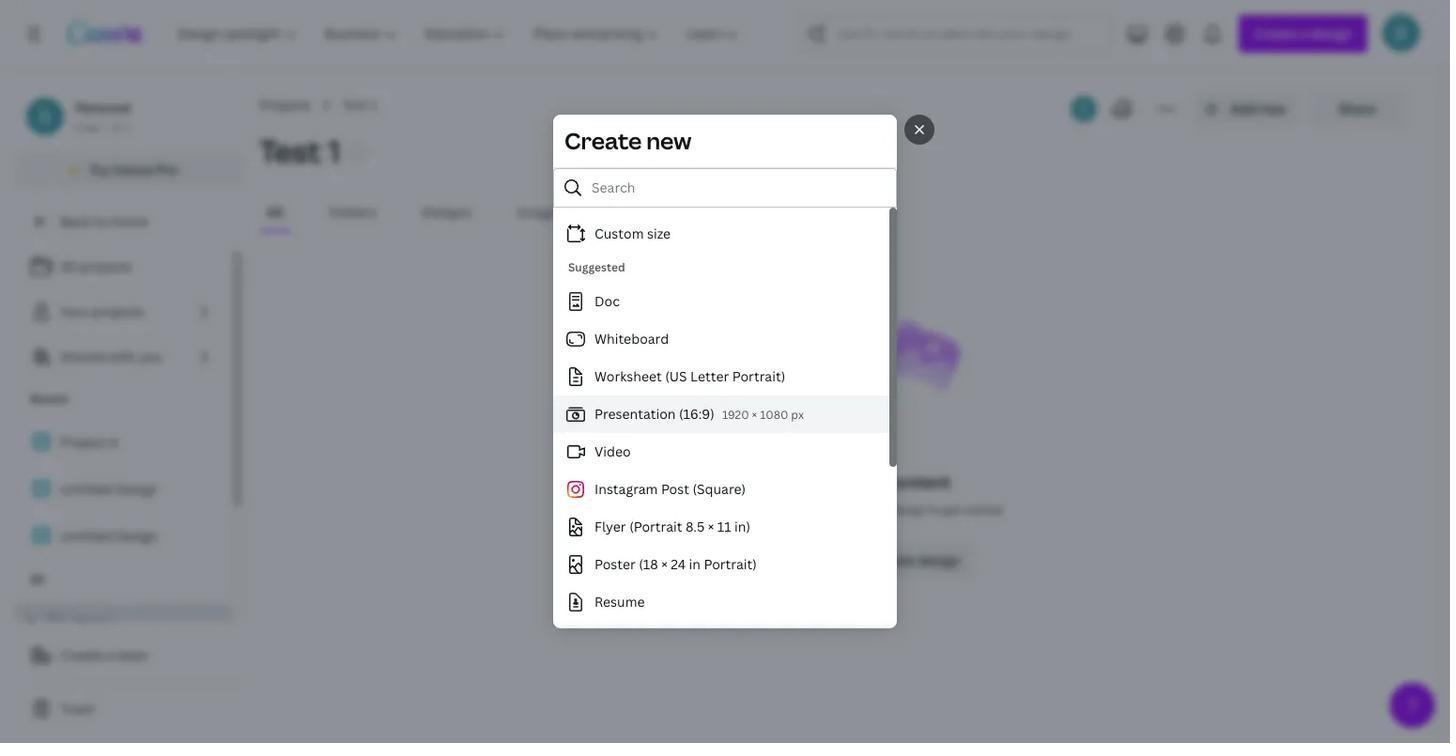 Task type: locate. For each thing, give the bounding box(es) containing it.
1 horizontal spatial all
[[60, 257, 77, 275]]

0 vertical spatial untitled design link
[[15, 470, 230, 509]]

try canva pro button
[[15, 152, 244, 188]]

all inside list
[[60, 257, 77, 275]]

0 horizontal spatial create
[[60, 646, 102, 664]]

list containing project a
[[15, 423, 230, 556]]

0 horizontal spatial test 1 link
[[15, 603, 230, 643]]

projects for all projects
[[80, 257, 132, 275]]

list
[[15, 248, 230, 376], [15, 423, 230, 556]]

1 up folders
[[328, 131, 340, 171]]

1 vertical spatial design
[[115, 527, 158, 545]]

0 horizontal spatial test 1
[[75, 613, 112, 631]]

1 list from the top
[[15, 248, 230, 376]]

0 vertical spatial a
[[857, 502, 863, 518]]

add down instagram post (square)
[[660, 502, 682, 518]]

test down 'projects' link
[[259, 131, 322, 171]]

doc button
[[553, 283, 890, 320]]

designs down (square)
[[685, 502, 726, 518]]

create design
[[873, 551, 961, 569]]

0 vertical spatial all
[[267, 203, 284, 221]]

0 vertical spatial design
[[891, 502, 926, 518]]

a
[[109, 433, 118, 451]]

projects left the or at the bottom of the page
[[757, 502, 802, 518]]

size
[[647, 225, 671, 242]]

start managing your content add designs from projects or create a new design to get started.
[[660, 471, 1006, 518]]

0 vertical spatial projects
[[80, 257, 132, 275]]

2 horizontal spatial all
[[267, 203, 284, 221]]

folders
[[329, 203, 377, 221]]

worksheet (us letter portrait) button
[[553, 358, 890, 395]]

1 untitled design from the top
[[60, 480, 158, 498]]

× inside presentation (16:9) 1920 × 1080 px
[[752, 407, 757, 423]]

test 1 for "test 1" button
[[259, 131, 340, 171]]

add inside add designs 'button'
[[728, 551, 754, 569]]

brand
[[696, 203, 735, 221]]

test 1
[[341, 96, 378, 114], [259, 131, 340, 171], [75, 613, 112, 631]]

1 horizontal spatial test
[[259, 131, 322, 171]]

0 vertical spatial designs
[[685, 502, 726, 518]]

0 vertical spatial list
[[15, 248, 230, 376]]

back
[[60, 212, 90, 230]]

1 horizontal spatial test 1 link
[[341, 95, 378, 116]]

create left team on the bottom left of the page
[[60, 646, 102, 664]]

test up create a team
[[75, 613, 101, 631]]

2 list from the top
[[15, 423, 230, 556]]

portrait) right in
[[704, 555, 757, 573]]

1 vertical spatial portrait)
[[704, 555, 757, 573]]

designs
[[685, 502, 726, 518], [757, 551, 805, 569]]

test right 'projects' link
[[341, 96, 368, 114]]

test for top the test 1 link
[[341, 96, 368, 114]]

all for all "button"
[[267, 203, 284, 221]]

0 horizontal spatial a
[[105, 646, 113, 664]]

worksheet
[[595, 367, 662, 385]]

a right create
[[857, 502, 863, 518]]

create
[[819, 502, 854, 518]]

content
[[886, 471, 951, 493]]

instagram
[[595, 480, 658, 498]]

design down get
[[919, 551, 961, 569]]

None search field
[[800, 15, 1112, 53]]

design
[[115, 480, 158, 498], [115, 527, 158, 545]]

untitled design link
[[15, 470, 230, 509], [15, 517, 230, 556]]

new down your
[[866, 502, 888, 518]]

1 vertical spatial projects
[[92, 302, 144, 320]]

test 1 right 'projects' link
[[341, 96, 378, 114]]

0 vertical spatial new
[[647, 125, 692, 156]]

8.5
[[686, 518, 705, 535]]

2 vertical spatial test 1
[[75, 613, 112, 631]]

new up videos
[[647, 125, 692, 156]]

0 vertical spatial add
[[660, 502, 682, 518]]

all projects link
[[15, 248, 230, 286]]

× for 1920
[[752, 407, 757, 423]]

1 vertical spatial ×
[[708, 518, 714, 535]]

1 vertical spatial design
[[919, 551, 961, 569]]

untitled
[[60, 480, 112, 498], [60, 527, 112, 545]]

projects inside start managing your content add designs from projects or create a new design to get started.
[[757, 502, 802, 518]]

0 horizontal spatial new
[[647, 125, 692, 156]]

untitled design
[[60, 480, 158, 498], [60, 527, 158, 545]]

test 1 up create a team
[[75, 613, 112, 631]]

0 vertical spatial portrait)
[[732, 367, 786, 385]]

1 untitled design link from the top
[[15, 470, 230, 509]]

× right 1920
[[752, 407, 757, 423]]

0 vertical spatial test 1
[[341, 96, 378, 114]]

create
[[565, 125, 642, 156], [873, 551, 915, 569], [60, 646, 102, 664]]

your projects
[[60, 302, 144, 320]]

1 right the •
[[125, 119, 131, 135]]

0 horizontal spatial to
[[94, 212, 107, 230]]

1 horizontal spatial designs
[[757, 551, 805, 569]]

whiteboard button
[[553, 320, 890, 358]]

create up videos
[[565, 125, 642, 156]]

add
[[660, 502, 682, 518], [728, 551, 754, 569]]

test 1 link up team on the bottom left of the page
[[15, 603, 230, 643]]

0 horizontal spatial add
[[660, 502, 682, 518]]

1 horizontal spatial to
[[929, 502, 941, 518]]

projects
[[80, 257, 132, 275], [92, 302, 144, 320]]

0 horizontal spatial projects
[[259, 96, 311, 114]]

1 vertical spatial create
[[873, 551, 915, 569]]

1 vertical spatial projects
[[757, 502, 802, 518]]

a
[[857, 502, 863, 518], [105, 646, 113, 664]]

projects
[[259, 96, 311, 114], [757, 502, 802, 518]]

1 vertical spatial list
[[15, 423, 230, 556]]

(square)
[[693, 480, 746, 498]]

custom
[[595, 225, 644, 242]]

1 horizontal spatial test 1
[[259, 131, 340, 171]]

shared
[[60, 348, 105, 365]]

2 horizontal spatial ×
[[752, 407, 757, 423]]

shared with you link
[[15, 338, 230, 376]]

projects inside "your projects" link
[[92, 302, 144, 320]]

in)
[[735, 518, 751, 535]]

1 horizontal spatial ×
[[708, 518, 714, 535]]

0 vertical spatial ×
[[752, 407, 757, 423]]

24
[[671, 555, 686, 573]]

×
[[752, 407, 757, 423], [708, 518, 714, 535], [661, 555, 668, 573]]

portrait) up 1080
[[732, 367, 786, 385]]

flyer (portrait 8.5 × 11 in)
[[595, 518, 751, 535]]

0 vertical spatial untitled design
[[60, 480, 158, 498]]

list containing all projects
[[15, 248, 230, 376]]

design
[[891, 502, 926, 518], [919, 551, 961, 569]]

projects down back to home
[[80, 257, 132, 275]]

1 vertical spatial untitled design link
[[15, 517, 230, 556]]

0 horizontal spatial ×
[[661, 555, 668, 573]]

to left get
[[929, 502, 941, 518]]

1 design from the top
[[115, 480, 158, 498]]

0 vertical spatial design
[[115, 480, 158, 498]]

to right 'back'
[[94, 212, 107, 230]]

designs inside 'button'
[[757, 551, 805, 569]]

create for create a team
[[60, 646, 102, 664]]

1 horizontal spatial add
[[728, 551, 754, 569]]

projects up "test 1" button
[[259, 96, 311, 114]]

1 vertical spatial to
[[929, 502, 941, 518]]

portrait)
[[732, 367, 786, 385], [704, 555, 757, 573]]

design down content at the bottom right of the page
[[891, 502, 926, 518]]

1 vertical spatial test 1
[[259, 131, 340, 171]]

test inside button
[[259, 131, 322, 171]]

1 vertical spatial a
[[105, 646, 113, 664]]

1 vertical spatial all
[[60, 257, 77, 275]]

new
[[647, 125, 692, 156], [866, 502, 888, 518]]

brand kit
[[696, 203, 756, 221]]

1 vertical spatial new
[[866, 502, 888, 518]]

all
[[267, 203, 284, 221], [60, 257, 77, 275], [30, 571, 45, 587]]

images
[[517, 203, 562, 221]]

1 vertical spatial add
[[728, 551, 754, 569]]

2 horizontal spatial create
[[873, 551, 915, 569]]

0 vertical spatial test 1 link
[[341, 95, 378, 116]]

test 1 for top the test 1 link
[[341, 96, 378, 114]]

1 horizontal spatial new
[[866, 502, 888, 518]]

× left "24"
[[661, 555, 668, 573]]

2 horizontal spatial test
[[341, 96, 368, 114]]

projects right your
[[92, 302, 144, 320]]

0 horizontal spatial designs
[[685, 502, 726, 518]]

top level navigation element
[[165, 15, 755, 53]]

create for create new
[[565, 125, 642, 156]]

designs
[[422, 203, 472, 221]]

create down content at the bottom right of the page
[[873, 551, 915, 569]]

0 vertical spatial create
[[565, 125, 642, 156]]

projects inside all projects link
[[80, 257, 132, 275]]

test for "test 1" button
[[259, 131, 322, 171]]

2 design from the top
[[115, 527, 158, 545]]

shared with you
[[60, 348, 162, 365]]

recent
[[30, 391, 69, 407]]

0 horizontal spatial all
[[30, 571, 45, 587]]

1 vertical spatial test
[[259, 131, 322, 171]]

× left 11
[[708, 518, 714, 535]]

1 horizontal spatial projects
[[757, 502, 802, 518]]

2 vertical spatial create
[[60, 646, 102, 664]]

test 1 link right 'projects' link
[[341, 95, 378, 116]]

you
[[139, 348, 162, 365]]

1 horizontal spatial a
[[857, 502, 863, 518]]

2 untitled design link from the top
[[15, 517, 230, 556]]

1 vertical spatial designs
[[757, 551, 805, 569]]

to
[[94, 212, 107, 230], [929, 502, 941, 518]]

0 vertical spatial untitled
[[60, 480, 112, 498]]

a inside start managing your content add designs from projects or create a new design to get started.
[[857, 502, 863, 518]]

all inside "button"
[[267, 203, 284, 221]]

2 horizontal spatial test 1
[[341, 96, 378, 114]]

1 vertical spatial untitled
[[60, 527, 112, 545]]

test 1 link
[[341, 95, 378, 116], [15, 603, 230, 643]]

1 vertical spatial untitled design
[[60, 527, 158, 545]]

test 1 down 'projects' link
[[259, 131, 340, 171]]

your projects link
[[15, 293, 230, 331]]

a left team on the bottom left of the page
[[105, 646, 113, 664]]

designs down the or at the bottom of the page
[[757, 551, 805, 569]]

add inside start managing your content add designs from projects or create a new design to get started.
[[660, 502, 682, 518]]

(portrait
[[630, 518, 683, 535]]

2 vertical spatial test
[[75, 613, 101, 631]]

add down the in)
[[728, 551, 754, 569]]

design inside button
[[919, 551, 961, 569]]

with
[[108, 348, 136, 365]]

1
[[371, 96, 378, 114], [125, 119, 131, 135], [328, 131, 340, 171], [105, 613, 112, 631]]

brand kit button
[[688, 194, 763, 230]]

(us
[[665, 367, 687, 385]]

your
[[60, 302, 89, 320]]

0 vertical spatial test
[[341, 96, 368, 114]]

1 horizontal spatial create
[[565, 125, 642, 156]]

your
[[844, 471, 882, 493]]

pro
[[156, 161, 177, 178]]



Task type: vqa. For each thing, say whether or not it's contained in the screenshot.
Greg Robinson icon
no



Task type: describe. For each thing, give the bounding box(es) containing it.
portrait) inside poster (18 × 24 in portrait) button
[[704, 555, 757, 573]]

custom size button
[[553, 215, 890, 253]]

instagram post (square) button
[[553, 471, 890, 508]]

video
[[595, 442, 631, 460]]

create new
[[565, 125, 692, 156]]

design for 2nd untitled design link
[[115, 527, 158, 545]]

1 inside button
[[328, 131, 340, 171]]

whiteboard
[[595, 330, 669, 348]]

add designs button
[[690, 542, 820, 580]]

create design button
[[835, 542, 976, 580]]

px
[[791, 407, 804, 423]]

video button
[[553, 433, 890, 471]]

new inside start managing your content add designs from projects or create a new design to get started.
[[866, 502, 888, 518]]

projects link
[[259, 95, 311, 116]]

free •
[[75, 119, 107, 135]]

all for all projects
[[60, 257, 77, 275]]

Search search field
[[592, 170, 884, 206]]

11
[[717, 518, 731, 535]]

create for create design
[[873, 551, 915, 569]]

home
[[110, 212, 148, 230]]

to inside start managing your content add designs from projects or create a new design to get started.
[[929, 502, 941, 518]]

test 1 button
[[259, 131, 340, 172]]

canva
[[113, 161, 152, 178]]

designs button
[[414, 194, 479, 230]]

try
[[89, 161, 110, 178]]

1920
[[722, 407, 749, 423]]

presentation (16:9) 1920 × 1080 px
[[595, 405, 804, 423]]

personal
[[75, 99, 131, 116]]

videos
[[607, 203, 651, 221]]

kit
[[738, 203, 756, 221]]

resume
[[595, 593, 645, 611]]

1 right 'projects' link
[[371, 96, 378, 114]]

poster
[[595, 555, 636, 573]]

presentation
[[595, 405, 676, 423]]

poster (18 × 24 in portrait) button
[[553, 546, 890, 583]]

share button
[[1309, 90, 1406, 128]]

0 vertical spatial to
[[94, 212, 107, 230]]

share
[[1339, 100, 1376, 117]]

create a team button
[[15, 637, 244, 674]]

flyer (portrait 8.5 × 11 in) button
[[553, 508, 890, 546]]

0 horizontal spatial test
[[75, 613, 101, 631]]

suggested
[[568, 259, 625, 275]]

or
[[805, 502, 817, 518]]

a inside button
[[105, 646, 113, 664]]

2 untitled from the top
[[60, 527, 112, 545]]

poster (18 × 24 in portrait)
[[595, 555, 757, 573]]

letter
[[691, 367, 729, 385]]

managing
[[760, 471, 840, 493]]

create a team
[[60, 646, 148, 664]]

team
[[116, 646, 148, 664]]

images button
[[509, 194, 570, 230]]

get
[[943, 502, 961, 518]]

trash
[[60, 700, 95, 718]]

project a link
[[15, 423, 230, 462]]

× for 8.5
[[708, 518, 714, 535]]

2 vertical spatial ×
[[661, 555, 668, 573]]

free
[[75, 119, 99, 135]]

flyer
[[595, 518, 626, 535]]

from
[[729, 502, 755, 518]]

design inside start managing your content add designs from projects or create a new design to get started.
[[891, 502, 926, 518]]

folders button
[[321, 194, 384, 230]]

(16:9)
[[679, 405, 715, 423]]

designs inside start managing your content add designs from projects or create a new design to get started.
[[685, 502, 726, 518]]

0 vertical spatial projects
[[259, 96, 311, 114]]

try canva pro
[[89, 161, 177, 178]]

trash link
[[15, 690, 244, 728]]

all projects
[[60, 257, 132, 275]]

1 vertical spatial test 1 link
[[15, 603, 230, 643]]

(18
[[639, 555, 658, 573]]

2 vertical spatial all
[[30, 571, 45, 587]]

post
[[661, 480, 690, 498]]

add designs
[[728, 551, 805, 569]]

project
[[60, 433, 106, 451]]

instagram post (square)
[[595, 480, 746, 498]]

started.
[[963, 502, 1006, 518]]

portrait) inside the worksheet (us letter portrait) button
[[732, 367, 786, 385]]

design for 2nd untitled design link from the bottom
[[115, 480, 158, 498]]

back to home
[[60, 212, 148, 230]]

projects for your projects
[[92, 302, 144, 320]]

start
[[715, 471, 756, 493]]

resume button
[[553, 583, 890, 621]]

doc
[[595, 292, 620, 310]]

back to home link
[[15, 203, 244, 240]]

project a
[[60, 433, 118, 451]]

videos button
[[600, 194, 658, 230]]

all button
[[259, 194, 291, 230]]

1 up create a team
[[105, 613, 112, 631]]

worksheet (us letter portrait)
[[595, 367, 786, 385]]

2 untitled design from the top
[[60, 527, 158, 545]]

1080
[[760, 407, 789, 423]]

custom size
[[595, 225, 671, 242]]

•
[[103, 119, 107, 135]]

1 untitled from the top
[[60, 480, 112, 498]]

in
[[689, 555, 701, 573]]



